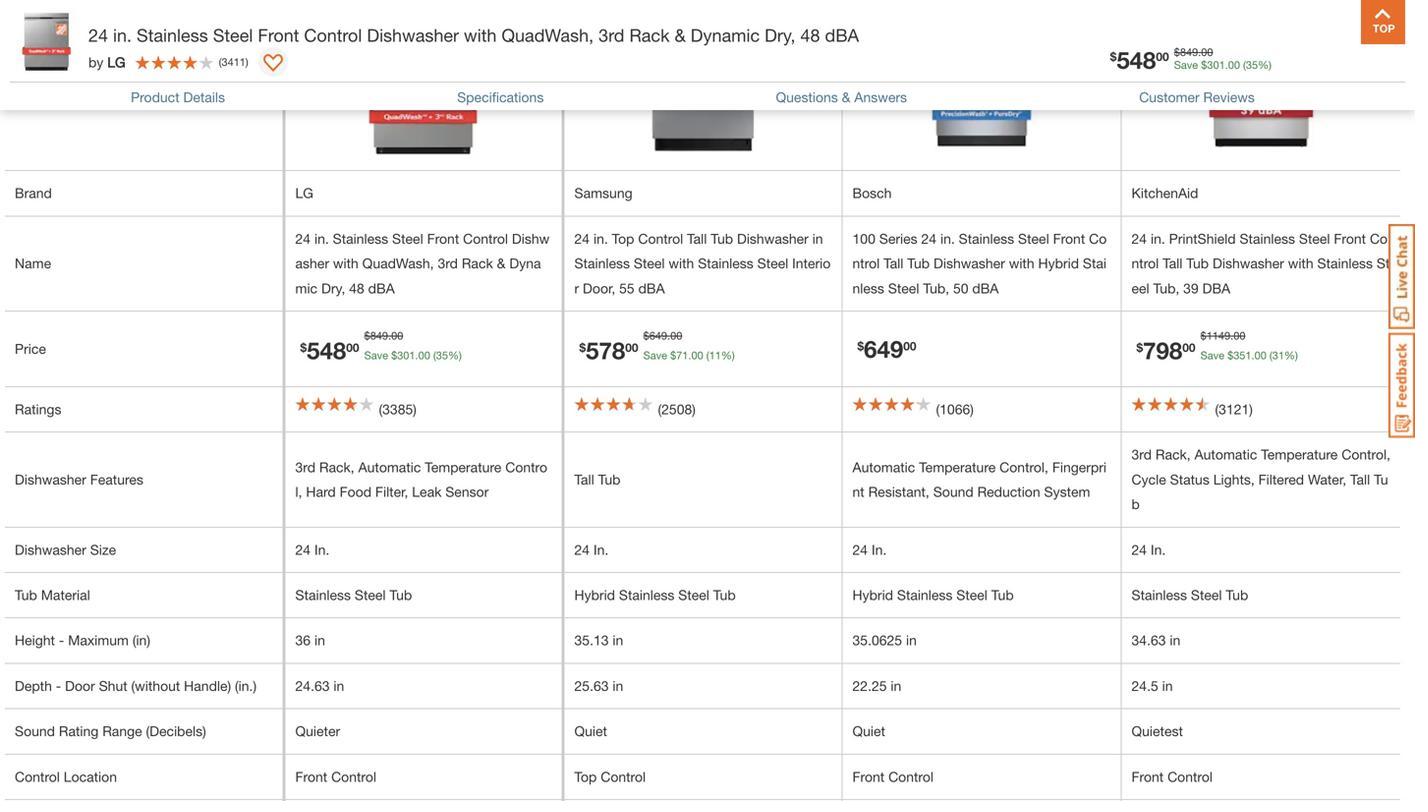Task type: locate. For each thing, give the bounding box(es) containing it.
front control down quietest
[[1132, 768, 1213, 785]]

in.
[[113, 25, 132, 46], [314, 230, 329, 247], [594, 230, 608, 247], [941, 230, 955, 247], [1151, 230, 1166, 247]]

0 horizontal spatial automatic
[[358, 459, 421, 475]]

35 up reviews
[[1246, 58, 1258, 71]]

brand
[[15, 185, 52, 201]]

$ inside '$ 649 00'
[[858, 339, 864, 353]]

1 horizontal spatial quiet
[[853, 723, 886, 739]]

quadwash, inside 24 in. stainless steel front control dishw asher with quadwash, 3rd rack & dyna mic dry, 48 dba
[[362, 255, 434, 271]]

front left live chat image
[[1334, 230, 1366, 247]]

automatic inside 3rd rack, automatic temperature contro l, hard food filter, leak sensor
[[358, 459, 421, 475]]

top
[[612, 230, 634, 247], [575, 768, 597, 785]]

0 vertical spatial -
[[59, 632, 64, 648]]

in.
[[314, 541, 330, 558], [594, 541, 609, 558], [872, 541, 887, 558], [1151, 541, 1166, 558]]

in. inside 24 in. top control tall tub dishwasher in stainless steel with stainless steel interio r door, 55 dba
[[594, 230, 608, 247]]

0 horizontal spatial 48
[[349, 280, 364, 296]]

in up "interio"
[[813, 230, 823, 247]]

with up $ 578 00 $ 649 . 00 save $ 71 . 00 ( 11 %)
[[669, 255, 694, 271]]

in. inside 100 series 24 in. stainless steel front co ntrol tall tub dishwasher with hybrid stai nless steel tub, 50 dba
[[941, 230, 955, 247]]

in for 22.25 in
[[891, 678, 902, 694]]

tall inside the 24 in. printshield stainless steel front co ntrol tall tub dishwasher with stainless st eel tub, 39 dba
[[1163, 255, 1183, 271]]

) down $ 578 00 $ 649 . 00 save $ 71 . 00 ( 11 %)
[[692, 401, 696, 417]]

24 in. down b
[[1132, 541, 1166, 558]]

hybrid stainless steel tub up 35.13 in
[[575, 587, 736, 603]]

rack, inside 3rd rack, automatic temperature control, cycle status lights, filtered water, tall tu b
[[1156, 446, 1191, 463]]

front down the quieter
[[295, 768, 327, 785]]

temperature up sensor
[[425, 459, 502, 475]]

& left answers
[[842, 89, 851, 105]]

hybrid up 35.0625
[[853, 587, 893, 603]]

)
[[246, 56, 248, 68], [413, 401, 417, 417], [692, 401, 696, 417], [970, 401, 974, 417], [1250, 401, 1253, 417]]

0 horizontal spatial 649
[[649, 329, 667, 342]]

1 tub, from the left
[[923, 280, 950, 296]]

0 horizontal spatial ntrol
[[853, 255, 880, 271]]

1 vertical spatial dry,
[[321, 280, 345, 296]]

in right 35.13
[[613, 632, 623, 648]]

rack, inside 3rd rack, automatic temperature contro l, hard food filter, leak sensor
[[319, 459, 355, 475]]

ntrol up eel
[[1132, 255, 1159, 271]]

sound right resistant, at the bottom
[[933, 484, 974, 500]]

automatic temperature control, fingerpri nt resistant, sound reduction system
[[853, 459, 1107, 500]]

0 horizontal spatial $ 548 00 $ 849 . 00 save $ 301 . 00 ( 35 %)
[[300, 329, 462, 364]]

system
[[1044, 484, 1091, 500]]

(without
[[131, 678, 180, 694]]

0 horizontal spatial hybrid
[[575, 587, 615, 603]]

rack, for hard
[[319, 459, 355, 475]]

50
[[953, 280, 969, 296]]

nless
[[853, 280, 885, 296]]

849 up ( 3385 )
[[370, 329, 388, 342]]

24.63
[[295, 678, 330, 694]]

tub inside the 24 in. printshield stainless steel front co ntrol tall tub dishwasher with stainless st eel tub, 39 dba
[[1187, 255, 1209, 271]]

1 horizontal spatial quadwash,
[[502, 25, 594, 46]]

stainless inside 24 in. stainless steel front control dishw asher with quadwash, 3rd rack & dyna mic dry, 48 dba
[[333, 230, 388, 247]]

maximum
[[68, 632, 129, 648]]

in. inside the 24 in. printshield stainless steel front co ntrol tall tub dishwasher with stainless st eel tub, 39 dba
[[1151, 230, 1166, 247]]

0 horizontal spatial temperature
[[425, 459, 502, 475]]

1 horizontal spatial temperature
[[919, 459, 996, 475]]

1 horizontal spatial ntrol
[[1132, 255, 1159, 271]]

2 hybrid stainless steel tub from the left
[[853, 587, 1014, 603]]

0 horizontal spatial control,
[[1000, 459, 1049, 475]]

0 horizontal spatial hybrid stainless steel tub
[[575, 587, 736, 603]]

578
[[586, 336, 625, 364]]

lg right "by"
[[107, 54, 125, 70]]

2508
[[662, 401, 692, 417]]

co up the 'stai'
[[1089, 230, 1107, 247]]

36 in
[[295, 632, 325, 648]]

25.63
[[575, 678, 609, 694]]

1 horizontal spatial lg
[[295, 185, 313, 201]]

dyna
[[509, 255, 541, 271]]

front up the 'stai'
[[1053, 230, 1085, 247]]

-
[[59, 632, 64, 648], [56, 678, 61, 694]]

3121
[[1219, 401, 1250, 417]]

548 up customer
[[1117, 45, 1156, 73]]

hybrid stainless steel tub
[[575, 587, 736, 603], [853, 587, 1014, 603]]

3 in. from the left
[[872, 541, 887, 558]]

24 up r
[[575, 230, 590, 247]]

temperature inside 3rd rack, automatic temperature control, cycle status lights, filtered water, tall tu b
[[1261, 446, 1338, 463]]

0 horizontal spatial rack
[[462, 255, 493, 271]]

0 vertical spatial lg
[[107, 54, 125, 70]]

sound inside automatic temperature control, fingerpri nt resistant, sound reduction system
[[933, 484, 974, 500]]

quadwash, up the specifications
[[502, 25, 594, 46]]

in. for 24 in. top control tall tub dishwasher in stainless steel with stainless steel interio r door, 55 dba
[[594, 230, 608, 247]]

) down 351
[[1250, 401, 1253, 417]]

in. down "cycle"
[[1151, 541, 1166, 558]]

55
[[619, 280, 635, 296]]

door
[[65, 678, 95, 694]]

dishw
[[512, 230, 550, 247]]

1 horizontal spatial dry,
[[765, 25, 796, 46]]

( inside $ 578 00 $ 649 . 00 save $ 71 . 00 ( 11 %)
[[706, 349, 709, 362]]

1 horizontal spatial sound
[[933, 484, 974, 500]]

in for 34.63 in
[[1170, 632, 1181, 648]]

24 up asher
[[295, 230, 311, 247]]

save up customer reviews
[[1174, 58, 1198, 71]]

35 down 24 in. stainless steel front control dishw asher with quadwash, 3rd rack & dyna mic dry, 48 dba
[[436, 349, 448, 362]]

) up automatic temperature control, fingerpri nt resistant, sound reduction system
[[970, 401, 974, 417]]

548 down mic
[[307, 336, 346, 364]]

1 vertical spatial &
[[842, 89, 851, 105]]

&
[[675, 25, 686, 46], [842, 89, 851, 105], [497, 255, 506, 271]]

2 co from the left
[[1370, 230, 1388, 247]]

0 horizontal spatial dry,
[[321, 280, 345, 296]]

) up 3rd rack, automatic temperature contro l, hard food filter, leak sensor
[[413, 401, 417, 417]]

front up display image
[[258, 25, 299, 46]]

2 vertical spatial &
[[497, 255, 506, 271]]

301 up 3385
[[397, 349, 415, 362]]

( inside $ 798 00 $ 1149 . 00 save $ 351 . 00 ( 31 %)
[[1270, 349, 1273, 362]]

2 24 in. from the left
[[575, 541, 609, 558]]

front control down the quieter
[[295, 768, 376, 785]]

) left display image
[[246, 56, 248, 68]]

rack, up hard
[[319, 459, 355, 475]]

rack, for status
[[1156, 446, 1191, 463]]

rack,
[[1156, 446, 1191, 463], [319, 459, 355, 475]]

1 vertical spatial 849
[[370, 329, 388, 342]]

save inside $ 798 00 $ 1149 . 00 save $ 351 . 00 ( 31 %)
[[1201, 349, 1225, 362]]

0 vertical spatial $ 548 00 $ 849 . 00 save $ 301 . 00 ( 35 %)
[[1110, 45, 1272, 73]]

in right 24.63
[[334, 678, 344, 694]]

dishwasher
[[367, 25, 459, 46], [737, 230, 809, 247], [934, 255, 1005, 271], [1213, 255, 1285, 271], [15, 471, 86, 487], [15, 541, 86, 558]]

0 vertical spatial 48
[[801, 25, 820, 46]]

leak
[[412, 484, 442, 500]]

dry, inside 24 in. stainless steel front control dishw asher with quadwash, 3rd rack & dyna mic dry, 48 dba
[[321, 280, 345, 296]]

in. down the samsung
[[594, 230, 608, 247]]

rack left dynamic
[[630, 25, 670, 46]]

ntrol down 100
[[853, 255, 880, 271]]

tub,
[[923, 280, 950, 296], [1153, 280, 1180, 296]]

%) inside $ 798 00 $ 1149 . 00 save $ 351 . 00 ( 31 %)
[[1285, 349, 1298, 362]]

48 right mic
[[349, 280, 364, 296]]

dba right 50
[[972, 280, 999, 296]]

steel inside the 24 in. printshield stainless steel front co ntrol tall tub dishwasher with stainless st eel tub, 39 dba
[[1299, 230, 1330, 247]]

stainless steel tub up the 34.63 in at the bottom of page
[[1132, 587, 1249, 603]]

temperature up reduction
[[919, 459, 996, 475]]

1 vertical spatial rack
[[462, 255, 493, 271]]

hybrid up 35.13
[[575, 587, 615, 603]]

in. down tall tub
[[594, 541, 609, 558]]

tub
[[711, 230, 733, 247], [907, 255, 930, 271], [1187, 255, 1209, 271], [598, 471, 621, 487], [15, 587, 37, 603], [390, 587, 412, 603], [713, 587, 736, 603], [992, 587, 1014, 603], [1226, 587, 1249, 603]]

in right the 36
[[314, 632, 325, 648]]

stainless steel tub
[[295, 587, 412, 603], [1132, 587, 1249, 603]]

24 in. down hard
[[295, 541, 330, 558]]

$ 548 00 $ 849 . 00 save $ 301 . 00 ( 35 %) up customer reviews
[[1110, 45, 1272, 73]]

1 vertical spatial top
[[575, 768, 597, 785]]

1 horizontal spatial tub,
[[1153, 280, 1180, 296]]

24 in. down nt
[[853, 541, 887, 558]]

quiet down 22.25
[[853, 723, 886, 739]]

in. up asher
[[314, 230, 329, 247]]

automatic for food
[[358, 459, 421, 475]]

filter,
[[375, 484, 408, 500]]

1 horizontal spatial $ 548 00 $ 849 . 00 save $ 301 . 00 ( 35 %)
[[1110, 45, 1272, 73]]

product details button
[[131, 89, 225, 105], [131, 89, 225, 105]]

rack inside 24 in. stainless steel front control dishw asher with quadwash, 3rd rack & dyna mic dry, 48 dba
[[462, 255, 493, 271]]

front control
[[295, 768, 376, 785], [853, 768, 934, 785], [1132, 768, 1213, 785]]

contro
[[505, 459, 547, 475]]

in. inside 24 in. stainless steel front control dishw asher with quadwash, 3rd rack & dyna mic dry, 48 dba
[[314, 230, 329, 247]]

tub, left 50
[[923, 280, 950, 296]]

1 vertical spatial -
[[56, 678, 61, 694]]

%)
[[1258, 58, 1272, 71], [448, 349, 462, 362], [721, 349, 735, 362], [1285, 349, 1298, 362]]

printshield
[[1169, 230, 1236, 247]]

1 ntrol from the left
[[853, 255, 880, 271]]

dba right mic
[[368, 280, 395, 296]]

with right asher
[[333, 255, 359, 271]]

849
[[1180, 45, 1198, 58], [370, 329, 388, 342]]

1 front control from the left
[[295, 768, 376, 785]]

in. left printshield
[[1151, 230, 1166, 247]]

in. for 24 in. stainless steel front control dishw asher with quadwash, 3rd rack & dyna mic dry, 48 dba
[[314, 230, 329, 247]]

dba inside 24 in. stainless steel front control dishw asher with quadwash, 3rd rack & dyna mic dry, 48 dba
[[368, 280, 395, 296]]

status
[[1170, 471, 1210, 487]]

lg
[[107, 54, 125, 70], [295, 185, 313, 201]]

0 horizontal spatial &
[[497, 255, 506, 271]]

fingerpri
[[1053, 459, 1107, 475]]

with
[[464, 25, 497, 46], [333, 255, 359, 271], [669, 255, 694, 271], [1009, 255, 1035, 271], [1288, 255, 1314, 271]]

front left dishw
[[427, 230, 459, 247]]

1 horizontal spatial front control
[[853, 768, 934, 785]]

%) inside $ 578 00 $ 649 . 00 save $ 71 . 00 ( 11 %)
[[721, 349, 735, 362]]

automatic up filter,
[[358, 459, 421, 475]]

1 co from the left
[[1089, 230, 1107, 247]]

in for 35.13 in
[[613, 632, 623, 648]]

1 horizontal spatial 48
[[801, 25, 820, 46]]

1 horizontal spatial top
[[612, 230, 634, 247]]

0 horizontal spatial co
[[1089, 230, 1107, 247]]

front
[[258, 25, 299, 46], [427, 230, 459, 247], [1053, 230, 1085, 247], [1334, 230, 1366, 247], [295, 768, 327, 785], [853, 768, 885, 785], [1132, 768, 1164, 785]]

hybrid left the 'stai'
[[1038, 255, 1079, 271]]

food
[[340, 484, 372, 500]]

st
[[1377, 255, 1390, 271]]

with left st
[[1288, 255, 1314, 271]]

24 in. stainless steel front control dishwasher with quadwash, 3rd rack & dynamic dry, 48 dba image
[[352, 28, 495, 170]]

34.63
[[1132, 632, 1166, 648]]

save left 71
[[643, 349, 667, 362]]

1 horizontal spatial rack
[[630, 25, 670, 46]]

1 24 in. from the left
[[295, 541, 330, 558]]

0 vertical spatial sound
[[933, 484, 974, 500]]

1 horizontal spatial automatic
[[853, 459, 915, 475]]

0 horizontal spatial stainless steel tub
[[295, 587, 412, 603]]

48 up questions
[[801, 25, 820, 46]]

- for height
[[59, 632, 64, 648]]

dishwasher inside 100 series 24 in. stainless steel front co ntrol tall tub dishwasher with hybrid stai nless steel tub, 50 dba
[[934, 255, 1005, 271]]

24 in.
[[295, 541, 330, 558], [575, 541, 609, 558], [853, 541, 887, 558], [1132, 541, 1166, 558]]

steel
[[213, 25, 253, 46], [392, 230, 423, 247], [1018, 230, 1049, 247], [1299, 230, 1330, 247], [634, 255, 665, 271], [757, 255, 789, 271], [888, 280, 919, 296], [355, 587, 386, 603], [678, 587, 710, 603], [957, 587, 988, 603], [1191, 587, 1222, 603]]

rack, up status
[[1156, 446, 1191, 463]]

temperature
[[1261, 446, 1338, 463], [425, 459, 502, 475], [919, 459, 996, 475]]

1 horizontal spatial rack,
[[1156, 446, 1191, 463]]

11
[[709, 349, 721, 362]]

in right 34.63
[[1170, 632, 1181, 648]]

dba
[[825, 25, 859, 46], [368, 280, 395, 296], [639, 280, 665, 296], [972, 280, 999, 296]]

649 right 578
[[649, 329, 667, 342]]

0 horizontal spatial quadwash,
[[362, 255, 434, 271]]

22.25
[[853, 678, 887, 694]]

1066
[[940, 401, 970, 417]]

tub, left 39
[[1153, 280, 1180, 296]]

3 front control from the left
[[1132, 768, 1213, 785]]

in. right series
[[941, 230, 955, 247]]

1 horizontal spatial 849
[[1180, 45, 1198, 58]]

24 in. down tall tub
[[575, 541, 609, 558]]

tall tub
[[575, 471, 621, 487]]

( right 351
[[1270, 349, 1273, 362]]

2 quiet from the left
[[853, 723, 886, 739]]

co up st
[[1370, 230, 1388, 247]]

with inside the 24 in. printshield stainless steel front co ntrol tall tub dishwasher with stainless st eel tub, 39 dba
[[1288, 255, 1314, 271]]

save inside $ 578 00 $ 649 . 00 save $ 71 . 00 ( 11 %)
[[643, 349, 667, 362]]

stai
[[1083, 255, 1107, 271]]

sound left rating
[[15, 723, 55, 739]]

1 horizontal spatial stainless steel tub
[[1132, 587, 1249, 603]]

2 stainless steel tub from the left
[[1132, 587, 1249, 603]]

automatic up lights,
[[1195, 446, 1258, 463]]

in right 22.25
[[891, 678, 902, 694]]

with left the 'stai'
[[1009, 255, 1035, 271]]

24 in. stainless steel front control dishw asher with quadwash, 3rd rack & dyna mic dry, 48 dba
[[295, 230, 550, 296]]

tub inside 100 series 24 in. stainless steel front co ntrol tall tub dishwasher with hybrid stai nless steel tub, 50 dba
[[907, 255, 930, 271]]

in right 35.0625
[[906, 632, 917, 648]]

0 vertical spatial top
[[612, 230, 634, 247]]

2 ntrol from the left
[[1132, 255, 1159, 271]]

) for ( 1066 )
[[970, 401, 974, 417]]

control,
[[1342, 446, 1391, 463], [1000, 459, 1049, 475]]

3385
[[382, 401, 413, 417]]

0 horizontal spatial sound
[[15, 723, 55, 739]]

2 horizontal spatial temperature
[[1261, 446, 1338, 463]]

save down 1149
[[1201, 349, 1225, 362]]

quadwash, right asher
[[362, 255, 434, 271]]

location
[[64, 768, 117, 785]]

24
[[88, 25, 108, 46], [295, 230, 311, 247], [575, 230, 590, 247], [921, 230, 937, 247], [1132, 230, 1147, 247], [295, 541, 311, 558], [575, 541, 590, 558], [853, 541, 868, 558], [1132, 541, 1147, 558]]

kitchenaid
[[1132, 185, 1199, 201]]

35.0625 in
[[853, 632, 917, 648]]

0 horizontal spatial lg
[[107, 54, 125, 70]]

control
[[304, 25, 362, 46], [463, 230, 508, 247], [638, 230, 683, 247], [15, 768, 60, 785], [331, 768, 376, 785], [601, 768, 646, 785], [889, 768, 934, 785], [1168, 768, 1213, 785]]

0 horizontal spatial quiet
[[575, 723, 607, 739]]

1 vertical spatial 35
[[436, 349, 448, 362]]

in inside 24 in. top control tall tub dishwasher in stainless steel with stainless steel interio r door, 55 dba
[[813, 230, 823, 247]]

0 vertical spatial 35
[[1246, 58, 1258, 71]]

3rd inside 3rd rack, automatic temperature contro l, hard food filter, leak sensor
[[295, 459, 316, 475]]

0 horizontal spatial tub,
[[923, 280, 950, 296]]

1 quiet from the left
[[575, 723, 607, 739]]

1 vertical spatial quadwash,
[[362, 255, 434, 271]]

0 horizontal spatial 548
[[307, 336, 346, 364]]

24 up eel
[[1132, 230, 1147, 247]]

1 vertical spatial $ 548 00 $ 849 . 00 save $ 301 . 00 ( 35 %)
[[300, 329, 462, 364]]

$
[[1174, 45, 1180, 58], [1110, 49, 1117, 63], [1201, 58, 1207, 71], [364, 329, 370, 342], [643, 329, 649, 342], [1201, 329, 1207, 342], [858, 339, 864, 353], [300, 340, 307, 354], [579, 340, 586, 354], [1137, 340, 1143, 354], [391, 349, 397, 362], [670, 349, 676, 362], [1228, 349, 1234, 362]]

& left dyna
[[497, 255, 506, 271]]

depth
[[15, 678, 52, 694]]

0 horizontal spatial front control
[[295, 768, 376, 785]]

24 in. stainless steel front control dishwasher with quadwash, 3rd rack & dynamic dry, 48 dba
[[88, 25, 859, 46]]

co
[[1089, 230, 1107, 247], [1370, 230, 1388, 247]]

automatic inside 3rd rack, automatic temperature control, cycle status lights, filtered water, tall tu b
[[1195, 446, 1258, 463]]

0 vertical spatial 849
[[1180, 45, 1198, 58]]

- for depth
[[56, 678, 61, 694]]

top down the samsung
[[612, 230, 634, 247]]

2 horizontal spatial hybrid
[[1038, 255, 1079, 271]]

front inside 24 in. stainless steel front control dishw asher with quadwash, 3rd rack & dyna mic dry, 48 dba
[[427, 230, 459, 247]]

1 vertical spatial sound
[[15, 723, 55, 739]]

24 in. printshield stainless steel front control tall tub dishwasher with stainless steel tub, 39 dba image
[[1190, 11, 1333, 153]]

2 horizontal spatial automatic
[[1195, 446, 1258, 463]]

tall inside 3rd rack, automatic temperature control, cycle status lights, filtered water, tall tu b
[[1351, 471, 1370, 487]]

0 vertical spatial 548
[[1117, 45, 1156, 73]]

0 vertical spatial rack
[[630, 25, 670, 46]]

specifications button
[[457, 89, 544, 105], [457, 89, 544, 105]]

1 stainless steel tub from the left
[[295, 587, 412, 603]]

quiet
[[575, 723, 607, 739], [853, 723, 886, 739]]

1 horizontal spatial hybrid stainless steel tub
[[853, 587, 1014, 603]]

water,
[[1308, 471, 1347, 487]]

1 vertical spatial 48
[[349, 280, 364, 296]]

temperature inside 3rd rack, automatic temperature contro l, hard food filter, leak sensor
[[425, 459, 502, 475]]

1 horizontal spatial 301
[[1207, 58, 1225, 71]]

front inside 100 series 24 in. stainless steel front co ntrol tall tub dishwasher with hybrid stai nless steel tub, 50 dba
[[1053, 230, 1085, 247]]

1149
[[1207, 329, 1231, 342]]

dishwasher inside the 24 in. printshield stainless steel front co ntrol tall tub dishwasher with stainless st eel tub, 39 dba
[[1213, 255, 1285, 271]]

automatic up resistant, at the bottom
[[853, 459, 915, 475]]

dry, right dynamic
[[765, 25, 796, 46]]

1 horizontal spatial co
[[1370, 230, 1388, 247]]

2 tub, from the left
[[1153, 280, 1180, 296]]

in right 24.5 in the bottom of the page
[[1162, 678, 1173, 694]]

0 horizontal spatial rack,
[[319, 459, 355, 475]]

control, up reduction
[[1000, 459, 1049, 475]]

rack left dyna
[[462, 255, 493, 271]]

1 horizontal spatial 548
[[1117, 45, 1156, 73]]

temperature for water,
[[1261, 446, 1338, 463]]

( right 71
[[706, 349, 709, 362]]

1 vertical spatial 301
[[397, 349, 415, 362]]

2 horizontal spatial front control
[[1132, 768, 1213, 785]]

in right the 25.63
[[613, 678, 623, 694]]

in for 24.63 in
[[334, 678, 344, 694]]

$ 548 00 $ 849 . 00 save $ 301 . 00 ( 35 %) up ( 3385 )
[[300, 329, 462, 364]]

( down 24 in. stainless steel front control dishw asher with quadwash, 3rd rack & dyna mic dry, 48 dba
[[433, 349, 436, 362]]

649 down nless
[[864, 335, 904, 363]]

( 3121 )
[[1215, 401, 1253, 417]]

temperature up filtered
[[1261, 446, 1338, 463]]

(
[[219, 56, 222, 68], [1243, 58, 1246, 71], [433, 349, 436, 362], [706, 349, 709, 362], [1270, 349, 1273, 362], [379, 401, 382, 417], [658, 401, 662, 417], [936, 401, 940, 417], [1215, 401, 1219, 417]]

3 24 in. from the left
[[853, 541, 887, 558]]

in. for 24 in. stainless steel front control dishwasher with quadwash, 3rd rack & dynamic dry, 48 dba
[[113, 25, 132, 46]]

0 vertical spatial 301
[[1207, 58, 1225, 71]]

in. up by lg
[[113, 25, 132, 46]]

1 horizontal spatial control,
[[1342, 446, 1391, 463]]

quiet down the 25.63
[[575, 723, 607, 739]]

live chat image
[[1389, 224, 1415, 329]]

lg up asher
[[295, 185, 313, 201]]

.
[[1198, 45, 1201, 58], [1225, 58, 1228, 71], [388, 329, 391, 342], [667, 329, 670, 342], [1231, 329, 1234, 342], [415, 349, 418, 362], [688, 349, 691, 362], [1252, 349, 1255, 362]]

0 vertical spatial &
[[675, 25, 686, 46]]

301
[[1207, 58, 1225, 71], [397, 349, 415, 362]]



Task type: describe. For each thing, give the bounding box(es) containing it.
quietest
[[1132, 723, 1183, 739]]

tub material
[[15, 587, 90, 603]]

samsung
[[575, 185, 633, 201]]

front inside the 24 in. printshield stainless steel front co ntrol tall tub dishwasher with stainless st eel tub, 39 dba
[[1334, 230, 1366, 247]]

product
[[131, 89, 179, 105]]

2 front control from the left
[[853, 768, 934, 785]]

dba inside 24 in. top control tall tub dishwasher in stainless steel with stainless steel interio r door, 55 dba
[[639, 280, 665, 296]]

649 inside $ 578 00 $ 649 . 00 save $ 71 . 00 ( 11 %)
[[649, 329, 667, 342]]

dishwasher inside 24 in. top control tall tub dishwasher in stainless steel with stainless steel interio r door, 55 dba
[[737, 230, 809, 247]]

0 horizontal spatial 301
[[397, 349, 415, 362]]

) for ( 3121 )
[[1250, 401, 1253, 417]]

24 inside 24 in. stainless steel front control dishw asher with quadwash, 3rd rack & dyna mic dry, 48 dba
[[295, 230, 311, 247]]

resistant,
[[868, 484, 930, 500]]

24.63 in
[[295, 678, 344, 694]]

( 1066 )
[[936, 401, 974, 417]]

24 in. printshield stainless steel front co ntrol tall tub dishwasher with stainless st eel tub, 39 dba
[[1132, 230, 1390, 296]]

temperature for leak
[[425, 459, 502, 475]]

( up automatic temperature control, fingerpri nt resistant, sound reduction system
[[936, 401, 940, 417]]

(in.)
[[235, 678, 257, 694]]

00 inside '$ 649 00'
[[904, 339, 917, 353]]

24 down nt
[[853, 541, 868, 558]]

tub inside 24 in. top control tall tub dishwasher in stainless steel with stainless steel interio r door, 55 dba
[[711, 230, 733, 247]]

1 hybrid stainless steel tub from the left
[[575, 587, 736, 603]]

reviews
[[1204, 89, 1255, 105]]

24 down tall tub
[[575, 541, 590, 558]]

71
[[676, 349, 688, 362]]

1 in. from the left
[[314, 541, 330, 558]]

48 inside 24 in. stainless steel front control dishw asher with quadwash, 3rd rack & dyna mic dry, 48 dba
[[349, 280, 364, 296]]

ratings
[[15, 401, 61, 417]]

4 24 in. from the left
[[1132, 541, 1166, 558]]

product image image
[[15, 10, 79, 74]]

) for ( 3411 )
[[246, 56, 248, 68]]

25.63 in
[[575, 678, 623, 694]]

questions & answers
[[776, 89, 907, 105]]

nt
[[853, 484, 865, 500]]

front down quietest
[[1132, 768, 1164, 785]]

24 inside 24 in. top control tall tub dishwasher in stainless steel with stainless steel interio r door, 55 dba
[[575, 230, 590, 247]]

798
[[1143, 336, 1183, 364]]

steel inside 24 in. stainless steel front control dishw asher with quadwash, 3rd rack & dyna mic dry, 48 dba
[[392, 230, 423, 247]]

bosch
[[853, 185, 892, 201]]

1 horizontal spatial 649
[[864, 335, 904, 363]]

ntrol inside the 24 in. printshield stainless steel front co ntrol tall tub dishwasher with stainless st eel tub, 39 dba
[[1132, 255, 1159, 271]]

0 horizontal spatial 35
[[436, 349, 448, 362]]

customer
[[1139, 89, 1200, 105]]

top control
[[575, 768, 646, 785]]

0 vertical spatial quadwash,
[[502, 25, 594, 46]]

control, inside automatic temperature control, fingerpri nt resistant, sound reduction system
[[1000, 459, 1049, 475]]

name
[[15, 255, 51, 271]]

24 down l,
[[295, 541, 311, 558]]

35.0625
[[853, 632, 902, 648]]

co inside 100 series 24 in. stainless steel front co ntrol tall tub dishwasher with hybrid stai nless steel tub, 50 dba
[[1089, 230, 1107, 247]]

( 2508 )
[[658, 401, 696, 417]]

& inside 24 in. stainless steel front control dishw asher with quadwash, 3rd rack & dyna mic dry, 48 dba
[[497, 255, 506, 271]]

( up 3rd rack, automatic temperature contro l, hard food filter, leak sensor
[[379, 401, 382, 417]]

in for 24.5 in
[[1162, 678, 1173, 694]]

depth - door shut (without handle) (in.)
[[15, 678, 257, 694]]

automatic for lights,
[[1195, 446, 1258, 463]]

1 horizontal spatial 35
[[1246, 58, 1258, 71]]

0 horizontal spatial 849
[[370, 329, 388, 342]]

in for 35.0625 in
[[906, 632, 917, 648]]

in for 25.63 in
[[613, 678, 623, 694]]

height
[[15, 632, 55, 648]]

save up 3385
[[364, 349, 388, 362]]

3rd rack, automatic temperature contro l, hard food filter, leak sensor
[[295, 459, 547, 500]]

(in)
[[133, 632, 150, 648]]

automatic inside automatic temperature control, fingerpri nt resistant, sound reduction system
[[853, 459, 915, 475]]

co inside the 24 in. printshield stainless steel front co ntrol tall tub dishwasher with stainless st eel tub, 39 dba
[[1370, 230, 1388, 247]]

dishwasher features
[[15, 471, 143, 487]]

shut
[[99, 678, 127, 694]]

with inside 100 series 24 in. stainless steel front co ntrol tall tub dishwasher with hybrid stai nless steel tub, 50 dba
[[1009, 255, 1035, 271]]

details
[[183, 89, 225, 105]]

31
[[1273, 349, 1285, 362]]

temperature inside automatic temperature control, fingerpri nt resistant, sound reduction system
[[919, 459, 996, 475]]

( up details
[[219, 56, 222, 68]]

tu
[[1374, 471, 1389, 487]]

100
[[853, 230, 876, 247]]

2 horizontal spatial &
[[842, 89, 851, 105]]

dynamic
[[691, 25, 760, 46]]

stainless inside 100 series 24 in. stainless steel front co ntrol tall tub dishwasher with hybrid stai nless steel tub, 50 dba
[[959, 230, 1015, 247]]

lights,
[[1214, 471, 1255, 487]]

dba up questions & answers
[[825, 25, 859, 46]]

tub, inside 100 series 24 in. stainless steel front co ntrol tall tub dishwasher with hybrid stai nless steel tub, 50 dba
[[923, 280, 950, 296]]

by lg
[[88, 54, 125, 70]]

size
[[90, 541, 116, 558]]

$ 798 00 $ 1149 . 00 save $ 351 . 00 ( 31 %)
[[1137, 329, 1298, 364]]

feedback link image
[[1389, 332, 1415, 438]]

24.5 in
[[1132, 678, 1173, 694]]

tall inside 24 in. top control tall tub dishwasher in stainless steel with stainless steel interio r door, 55 dba
[[687, 230, 707, 247]]

series
[[879, 230, 918, 247]]

2 in. from the left
[[594, 541, 609, 558]]

24 inside 100 series 24 in. stainless steel front co ntrol tall tub dishwasher with hybrid stai nless steel tub, 50 dba
[[921, 230, 937, 247]]

dishwasher size
[[15, 541, 116, 558]]

top button
[[1361, 0, 1406, 44]]

351
[[1234, 349, 1252, 362]]

product details
[[131, 89, 225, 105]]

( up reviews
[[1243, 58, 1246, 71]]

with inside 24 in. top control tall tub dishwasher in stainless steel with stainless steel interio r door, 55 dba
[[669, 255, 694, 271]]

ntrol inside 100 series 24 in. stainless steel front co ntrol tall tub dishwasher with hybrid stai nless steel tub, 50 dba
[[853, 255, 880, 271]]

features
[[90, 471, 143, 487]]

r
[[575, 280, 579, 296]]

35.13
[[575, 632, 609, 648]]

dba inside 100 series 24 in. stainless steel front co ntrol tall tub dishwasher with hybrid stai nless steel tub, 50 dba
[[972, 280, 999, 296]]

( down $ 578 00 $ 649 . 00 save $ 71 . 00 ( 11 %)
[[658, 401, 662, 417]]

24 inside the 24 in. printshield stainless steel front co ntrol tall tub dishwasher with stainless st eel tub, 39 dba
[[1132, 230, 1147, 247]]

reduction
[[978, 484, 1041, 500]]

) for ( 3385 )
[[413, 401, 417, 417]]

range
[[102, 723, 142, 739]]

answers
[[855, 89, 907, 105]]

sound rating range (decibels)
[[15, 723, 206, 739]]

39
[[1184, 280, 1199, 296]]

hard
[[306, 484, 336, 500]]

24 in. top control tall tub dishwasher in stainless steel with stainless steel interior door, 55 dba image
[[632, 11, 775, 153]]

sensor
[[445, 484, 489, 500]]

1 vertical spatial lg
[[295, 185, 313, 201]]

24 down b
[[1132, 541, 1147, 558]]

) for ( 2508 )
[[692, 401, 696, 417]]

control, inside 3rd rack, automatic temperature control, cycle status lights, filtered water, tall tu b
[[1342, 446, 1391, 463]]

1 horizontal spatial &
[[675, 25, 686, 46]]

material
[[41, 587, 90, 603]]

100 series 24 in. stainless steel front control tall tub dishwasher with hybrid stainless steel tub, 50 dba image
[[911, 11, 1053, 153]]

in. for 24 in. printshield stainless steel front co ntrol tall tub dishwasher with stainless st eel tub, 39 dba
[[1151, 230, 1166, 247]]

0 horizontal spatial top
[[575, 768, 597, 785]]

( 3385 )
[[379, 401, 417, 417]]

asher
[[295, 255, 329, 271]]

35.13 in
[[575, 632, 623, 648]]

tall inside 100 series 24 in. stainless steel front co ntrol tall tub dishwasher with hybrid stai nless steel tub, 50 dba
[[884, 255, 904, 271]]

1 vertical spatial 548
[[307, 336, 346, 364]]

tub, inside the 24 in. printshield stainless steel front co ntrol tall tub dishwasher with stainless st eel tub, 39 dba
[[1153, 280, 1180, 296]]

control inside 24 in. top control tall tub dishwasher in stainless steel with stainless steel interio r door, 55 dba
[[638, 230, 683, 247]]

with up the specifications
[[464, 25, 497, 46]]

with inside 24 in. stainless steel front control dishw asher with quadwash, 3rd rack & dyna mic dry, 48 dba
[[333, 255, 359, 271]]

36
[[295, 632, 311, 648]]

specifications
[[457, 89, 544, 105]]

3rd inside 24 in. stainless steel front control dishw asher with quadwash, 3rd rack & dyna mic dry, 48 dba
[[438, 255, 458, 271]]

cycle
[[1132, 471, 1166, 487]]

24 in. top control tall tub dishwasher in stainless steel with stainless steel interio r door, 55 dba
[[575, 230, 831, 296]]

control location
[[15, 768, 117, 785]]

display image
[[263, 54, 283, 74]]

b
[[1132, 496, 1140, 512]]

handle)
[[184, 678, 231, 694]]

1 horizontal spatial hybrid
[[853, 587, 893, 603]]

3411
[[222, 56, 246, 68]]

4 in. from the left
[[1151, 541, 1166, 558]]

top inside 24 in. top control tall tub dishwasher in stainless steel with stainless steel interio r door, 55 dba
[[612, 230, 634, 247]]

in for 36 in
[[314, 632, 325, 648]]

$ 578 00 $ 649 . 00 save $ 71 . 00 ( 11 %)
[[579, 329, 735, 364]]

by
[[88, 54, 104, 70]]

3rd inside 3rd rack, automatic temperature control, cycle status lights, filtered water, tall tu b
[[1132, 446, 1152, 463]]

mic
[[295, 280, 318, 296]]

hybrid inside 100 series 24 in. stainless steel front co ntrol tall tub dishwasher with hybrid stai nless steel tub, 50 dba
[[1038, 255, 1079, 271]]

3rd rack, automatic temperature control, cycle status lights, filtered water, tall tu b
[[1132, 446, 1391, 512]]

eel
[[1132, 280, 1150, 296]]

control inside 24 in. stainless steel front control dishw asher with quadwash, 3rd rack & dyna mic dry, 48 dba
[[463, 230, 508, 247]]

filtered
[[1259, 471, 1304, 487]]

24 up "by"
[[88, 25, 108, 46]]

customer reviews
[[1139, 89, 1255, 105]]

( down $ 798 00 $ 1149 . 00 save $ 351 . 00 ( 31 %)
[[1215, 401, 1219, 417]]

front down 22.25
[[853, 768, 885, 785]]

price
[[15, 340, 46, 357]]

0 vertical spatial dry,
[[765, 25, 796, 46]]

height - maximum (in)
[[15, 632, 150, 648]]



Task type: vqa. For each thing, say whether or not it's contained in the screenshot.


